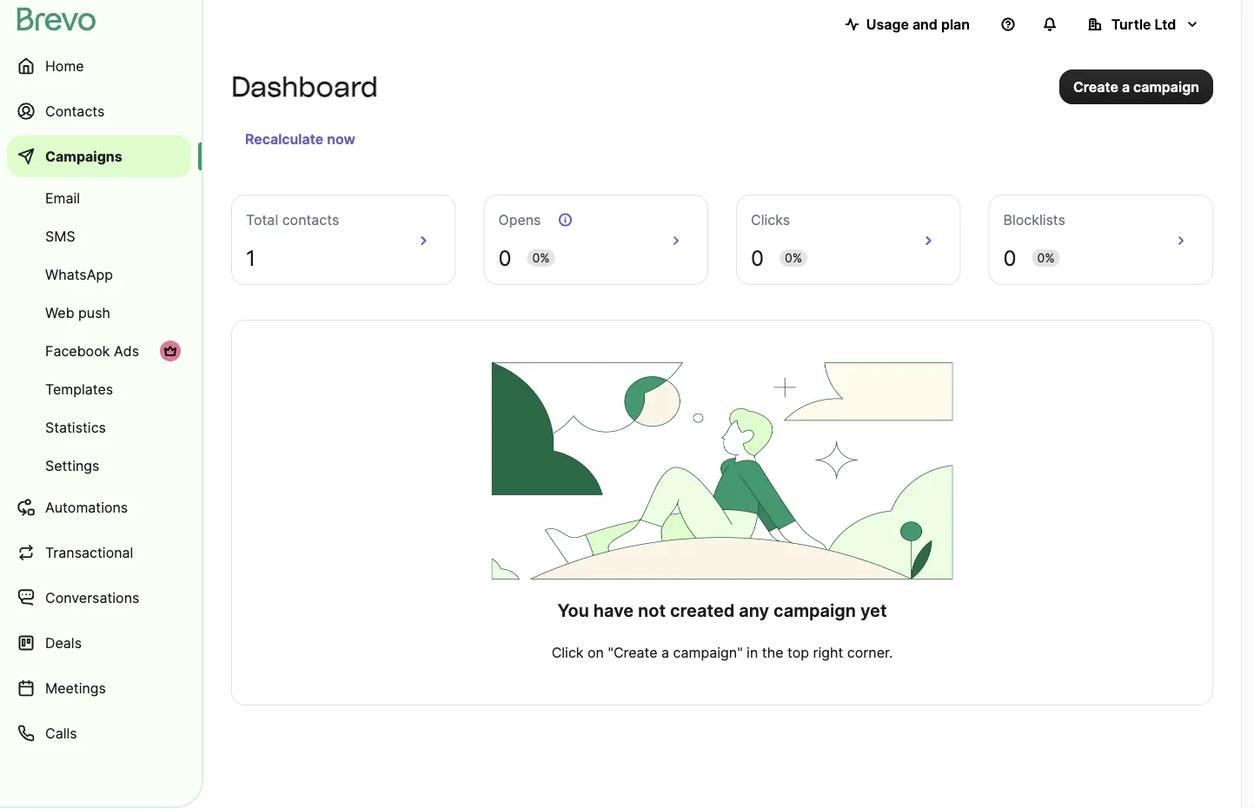 Task type: locate. For each thing, give the bounding box(es) containing it.
meetings
[[45, 680, 106, 697]]

0% down clicks
[[785, 251, 803, 266]]

corner.
[[847, 644, 893, 661]]

0% down blocklists
[[1038, 251, 1055, 266]]

automations link
[[7, 487, 191, 529]]

0 vertical spatial campaign
[[1134, 78, 1200, 95]]

1
[[246, 245, 256, 271]]

calls
[[45, 725, 77, 742]]

email link
[[7, 181, 191, 216]]

3 0 from the left
[[1004, 245, 1017, 271]]

2 0% from the left
[[785, 251, 803, 266]]

a
[[1122, 78, 1130, 95], [662, 644, 670, 661]]

0 down blocklists
[[1004, 245, 1017, 271]]

created
[[670, 600, 735, 622]]

0
[[499, 245, 512, 271], [751, 245, 764, 271], [1004, 245, 1017, 271]]

contacts
[[45, 103, 105, 120]]

1 vertical spatial campaign
[[774, 600, 856, 622]]

1 0% from the left
[[532, 251, 550, 266]]

statistics link
[[7, 410, 191, 445]]

3 0% from the left
[[1038, 251, 1055, 266]]

0% for clicks
[[785, 251, 803, 266]]

settings
[[45, 457, 99, 474]]

0 vertical spatial a
[[1122, 78, 1130, 95]]

1 vertical spatial a
[[662, 644, 670, 661]]

2 0 from the left
[[751, 245, 764, 271]]

top
[[788, 644, 809, 661]]

campaign
[[1134, 78, 1200, 95], [774, 600, 856, 622]]

campaign down ltd
[[1134, 78, 1200, 95]]

left___rvooi image
[[163, 344, 177, 358]]

facebook ads
[[45, 343, 139, 359]]

contacts link
[[7, 90, 191, 132]]

you have not created any campaign yet
[[558, 600, 887, 622]]

1 horizontal spatial campaign
[[1134, 78, 1200, 95]]

0 horizontal spatial 0%
[[532, 251, 550, 266]]

total
[[246, 211, 278, 228]]

0%
[[532, 251, 550, 266], [785, 251, 803, 266], [1038, 251, 1055, 266]]

campaign up the right
[[774, 600, 856, 622]]

1 horizontal spatial a
[[1122, 78, 1130, 95]]

2 horizontal spatial 0
[[1004, 245, 1017, 271]]

you
[[558, 600, 589, 622]]

plan
[[941, 16, 970, 33]]

whatsapp
[[45, 266, 113, 283]]

0% down opens
[[532, 251, 550, 266]]

conversations link
[[7, 577, 191, 619]]

total contacts
[[246, 211, 339, 228]]

2 horizontal spatial 0%
[[1038, 251, 1055, 266]]

transactional
[[45, 544, 133, 561]]

automations
[[45, 499, 128, 516]]

on
[[588, 644, 604, 661]]

recalculate now
[[245, 130, 355, 147]]

create a campaign
[[1074, 78, 1200, 95]]

a right create
[[1122, 78, 1130, 95]]

0 horizontal spatial 0
[[499, 245, 512, 271]]

whatsapp link
[[7, 257, 191, 292]]

0 horizontal spatial a
[[662, 644, 670, 661]]

sms
[[45, 228, 75, 245]]

1 horizontal spatial 0
[[751, 245, 764, 271]]

dashboard
[[231, 70, 378, 103]]

campaigns
[[45, 148, 122, 165]]

0 down opens
[[499, 245, 512, 271]]

deals
[[45, 635, 82, 652]]

1 horizontal spatial 0%
[[785, 251, 803, 266]]

a right "create
[[662, 644, 670, 661]]

templates link
[[7, 372, 191, 407]]

email
[[45, 190, 80, 206]]

a inside create a campaign "button"
[[1122, 78, 1130, 95]]

right
[[813, 644, 844, 661]]

ads
[[114, 343, 139, 359]]

yet
[[861, 600, 887, 622]]

facebook ads link
[[7, 334, 191, 369]]

clicks
[[751, 211, 790, 228]]

not
[[638, 600, 666, 622]]

0 down clicks
[[751, 245, 764, 271]]

create a campaign button
[[1060, 70, 1214, 104]]

home link
[[7, 45, 191, 87]]



Task type: vqa. For each thing, say whether or not it's contained in the screenshot.
Create an automation button
no



Task type: describe. For each thing, give the bounding box(es) containing it.
create
[[1074, 78, 1119, 95]]

turtle ltd button
[[1075, 7, 1214, 42]]

recalculate
[[245, 130, 324, 147]]

web
[[45, 304, 74, 321]]

templates
[[45, 381, 113, 398]]

contacts
[[282, 211, 339, 228]]

calls link
[[7, 713, 191, 755]]

in
[[747, 644, 758, 661]]

recalculate now button
[[238, 125, 362, 153]]

usage
[[866, 16, 909, 33]]

usage and plan button
[[832, 7, 984, 42]]

have
[[594, 600, 634, 622]]

statistics
[[45, 419, 106, 436]]

campaigns link
[[7, 136, 191, 177]]

transactional link
[[7, 532, 191, 574]]

0 for clicks
[[751, 245, 764, 271]]

facebook
[[45, 343, 110, 359]]

0% for blocklists
[[1038, 251, 1055, 266]]

blocklists
[[1004, 211, 1066, 228]]

campaign inside create a campaign "button"
[[1134, 78, 1200, 95]]

settings link
[[7, 449, 191, 483]]

turtle ltd
[[1112, 16, 1176, 33]]

and
[[913, 16, 938, 33]]

conversations
[[45, 589, 139, 606]]

any
[[739, 600, 769, 622]]

usage and plan
[[866, 16, 970, 33]]

sms link
[[7, 219, 191, 254]]

meetings link
[[7, 668, 191, 709]]

opens
[[499, 211, 541, 228]]

"create
[[608, 644, 658, 661]]

0 for blocklists
[[1004, 245, 1017, 271]]

click
[[552, 644, 584, 661]]

push
[[78, 304, 110, 321]]

0 horizontal spatial campaign
[[774, 600, 856, 622]]

ltd
[[1155, 16, 1176, 33]]

home
[[45, 57, 84, 74]]

web push link
[[7, 296, 191, 330]]

web push
[[45, 304, 110, 321]]

1 0 from the left
[[499, 245, 512, 271]]

click on "create a campaign" in the top right corner.
[[552, 644, 893, 661]]

now
[[327, 130, 355, 147]]

the
[[762, 644, 784, 661]]

campaign"
[[673, 644, 743, 661]]

deals link
[[7, 622, 191, 664]]

turtle
[[1112, 16, 1151, 33]]



